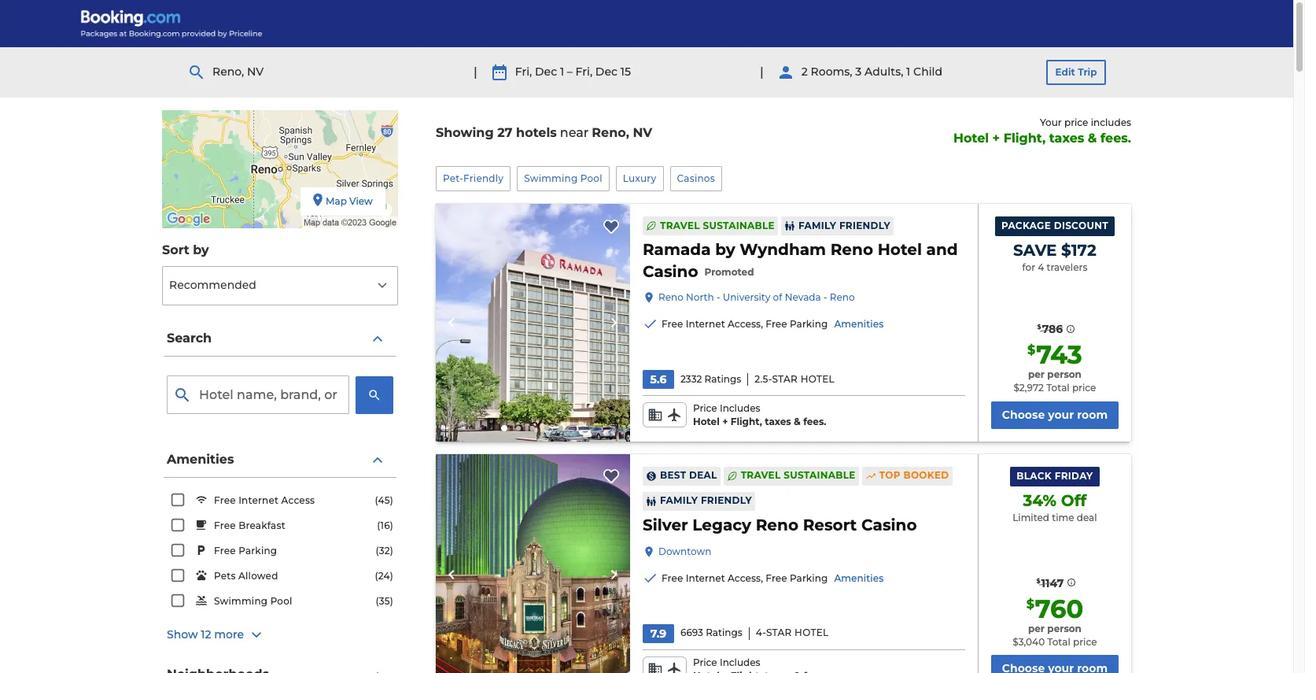 Task type: describe. For each thing, give the bounding box(es) containing it.
downtown
[[659, 545, 712, 557]]

$ 1147
[[1037, 576, 1064, 590]]

2 dec from the left
[[596, 65, 618, 79]]

rooms,
[[811, 65, 853, 79]]

free up free parking
[[214, 520, 236, 531]]

your
[[1049, 408, 1075, 422]]

2 fri, from the left
[[576, 65, 593, 79]]

fees. inside price includes hotel + flight, taxes & fees.
[[804, 416, 827, 427]]

deal
[[1077, 511, 1098, 523]]

nevada
[[785, 291, 822, 303]]

free breakfast
[[214, 520, 286, 531]]

child
[[914, 65, 943, 79]]

access, for 743
[[728, 318, 764, 330]]

reno north - university of nevada - reno
[[659, 291, 855, 303]]

1 vertical spatial reno,
[[592, 125, 630, 140]]

black friday
[[1017, 470, 1094, 482]]

reno left the north
[[659, 291, 684, 303]]

show
[[167, 628, 198, 642]]

silver legacy reno resort casino
[[643, 515, 917, 534]]

includes
[[1092, 116, 1132, 128]]

price inside your price includes hotel + flight, taxes & fees.
[[1065, 116, 1089, 128]]

per for 743
[[1029, 369, 1045, 380]]

booking.com packages image
[[80, 9, 264, 38]]

$ 743 per person $2,972 total price
[[1014, 339, 1097, 394]]

star for 760
[[767, 627, 792, 639]]

by for ramada
[[716, 240, 736, 259]]

fri, dec 1 – fri, dec 15
[[515, 65, 631, 79]]

1 - from the left
[[717, 291, 721, 303]]

internet for 760
[[686, 572, 726, 584]]

amenities for 760
[[835, 572, 884, 584]]

free parking
[[214, 545, 277, 557]]

4-
[[756, 627, 767, 639]]

free up pets
[[214, 545, 236, 557]]

edit
[[1056, 66, 1076, 78]]

amenities for 743
[[835, 318, 884, 330]]

hotel for 4-star hotel
[[795, 627, 829, 639]]

| for fri, dec 1 – fri, dec 15
[[474, 64, 478, 79]]

15
[[621, 65, 631, 79]]

2332
[[681, 373, 702, 385]]

access, for 760
[[728, 572, 764, 584]]

pet-friendly
[[443, 172, 504, 184]]

person for 743
[[1048, 369, 1082, 380]]

reno inside ramada by wyndham reno hotel and casino
[[831, 240, 874, 259]]

1 horizontal spatial family friendly
[[799, 219, 891, 231]]

0 horizontal spatial swimming pool
[[214, 595, 292, 607]]

0 horizontal spatial family friendly
[[660, 495, 752, 506]]

0 vertical spatial travel
[[660, 219, 700, 231]]

34% off
[[1024, 491, 1087, 510]]

view
[[350, 195, 373, 207]]

0 horizontal spatial reno,
[[213, 65, 244, 79]]

(32)
[[376, 545, 394, 557]]

parking for 760
[[790, 572, 828, 584]]

save
[[1014, 241, 1058, 260]]

time
[[1053, 511, 1075, 523]]

4-star hotel
[[756, 627, 829, 639]]

university
[[723, 291, 771, 303]]

pets allowed
[[214, 570, 278, 582]]

–
[[567, 65, 573, 79]]

0 vertical spatial travel sustainable
[[660, 219, 775, 231]]

6693
[[681, 627, 704, 639]]

for
[[1023, 261, 1036, 273]]

casinos
[[677, 172, 715, 184]]

photo carousel region for 760
[[436, 454, 630, 673]]

$ 760 per person $3,040 total price
[[1013, 593, 1098, 647]]

free down of
[[766, 318, 788, 330]]

reno right nevada
[[830, 291, 855, 303]]

27
[[498, 125, 513, 140]]

person for 760
[[1048, 622, 1082, 634]]

1 horizontal spatial swimming
[[524, 172, 578, 184]]

ramada
[[643, 240, 711, 259]]

2.5-
[[755, 373, 773, 385]]

0 horizontal spatial family
[[660, 495, 698, 506]]

1 vertical spatial sustainable
[[784, 469, 856, 481]]

total for 760
[[1048, 636, 1071, 647]]

go to image #3 image
[[531, 426, 536, 430]]

booked
[[904, 469, 950, 481]]

12
[[201, 628, 211, 642]]

1147
[[1042, 576, 1064, 590]]

north
[[686, 291, 714, 303]]

flight, inside price includes hotel + flight, taxes & fees.
[[731, 416, 763, 427]]

(24)
[[375, 570, 394, 582]]

taxes inside price includes hotel + flight, taxes & fees.
[[765, 416, 792, 427]]

recommended
[[169, 278, 257, 292]]

pet-
[[443, 172, 464, 184]]

silver legacy reno resort casino element
[[643, 514, 917, 536]]

go to image #1 image
[[502, 425, 508, 431]]

best deal
[[660, 469, 718, 481]]

price includes hotel + flight, taxes & fees.
[[693, 402, 827, 427]]

3
[[856, 65, 862, 79]]

wyndham
[[740, 240, 827, 259]]

(45)
[[375, 494, 394, 506]]

for 4 travelers
[[1023, 261, 1088, 273]]

taxes inside your price includes hotel + flight, taxes & fees.
[[1050, 131, 1085, 145]]

free up free breakfast
[[214, 494, 236, 506]]

show 12 more
[[167, 628, 244, 642]]

luxury
[[623, 172, 657, 184]]

$ for 743
[[1028, 343, 1036, 358]]

1 vertical spatial swimming
[[214, 595, 268, 607]]

reno, nv
[[213, 65, 264, 79]]

of
[[773, 291, 783, 303]]

friday
[[1055, 470, 1094, 482]]

price for price includes
[[693, 656, 718, 668]]

best
[[660, 469, 687, 481]]

choose your room
[[1003, 408, 1108, 422]]

hotel for price includes hotel + flight, taxes & fees.
[[693, 416, 720, 427]]

internet for 743
[[686, 318, 726, 330]]

casino inside ramada by wyndham reno hotel and casino
[[643, 262, 699, 281]]

| for 2 rooms, 3 adults, 1 child
[[760, 64, 764, 79]]

786
[[1043, 322, 1064, 336]]

1 horizontal spatial pool
[[581, 172, 603, 184]]

show 12 more button
[[167, 626, 394, 645]]

resort
[[803, 515, 857, 534]]

package discount
[[1002, 220, 1109, 232]]

discount
[[1055, 220, 1109, 232]]

1 1 from the left
[[560, 65, 564, 79]]

includes for price includes
[[720, 656, 761, 668]]

showing
[[436, 125, 494, 140]]

2
[[802, 65, 808, 79]]

hotel inside ramada by wyndham reno hotel and casino
[[878, 240, 922, 259]]

choose your room button
[[992, 401, 1119, 429]]

1 dec from the left
[[535, 65, 557, 79]]

bird's eye view image
[[436, 454, 630, 673]]

trip
[[1078, 66, 1098, 78]]

1 vertical spatial travel
[[741, 469, 781, 481]]



Task type: vqa. For each thing, say whether or not it's contained in the screenshot.


Task type: locate. For each thing, give the bounding box(es) containing it.
1 vertical spatial casino
[[862, 515, 917, 534]]

$
[[1038, 323, 1042, 331], [1028, 343, 1036, 358], [1037, 577, 1041, 585], [1027, 596, 1035, 611]]

price inside $ 760 per person $3,040 total price
[[1074, 636, 1098, 647]]

price right your
[[1065, 116, 1089, 128]]

by inside ramada by wyndham reno hotel and casino
[[716, 240, 736, 259]]

1 vertical spatial price
[[693, 656, 718, 668]]

go to image #4 image
[[545, 426, 550, 430]]

price inside price includes hotel + flight, taxes & fees.
[[693, 402, 718, 414]]

reno, right near
[[592, 125, 630, 140]]

per up $2,972
[[1029, 369, 1045, 380]]

friendly up ramada by wyndham reno hotel and casino - promoted element
[[840, 219, 891, 231]]

1 vertical spatial person
[[1048, 622, 1082, 634]]

fri, left –
[[515, 65, 532, 79]]

0 horizontal spatial by
[[193, 242, 209, 257]]

1 includes from the top
[[720, 402, 761, 414]]

2332 ratings
[[681, 373, 742, 385]]

by
[[716, 240, 736, 259], [193, 242, 209, 257]]

2 photo carousel region from the top
[[436, 454, 630, 673]]

sustainable up the resort
[[784, 469, 856, 481]]

allowed
[[239, 570, 278, 582]]

2 vertical spatial parking
[[790, 572, 828, 584]]

star
[[773, 373, 798, 385], [767, 627, 792, 639]]

swimming pool down near
[[524, 172, 603, 184]]

1 vertical spatial price
[[1073, 382, 1097, 394]]

taxes down your
[[1050, 131, 1085, 145]]

reno left the resort
[[756, 515, 799, 534]]

0 horizontal spatial flight,
[[731, 416, 763, 427]]

pool up show 12 more button
[[270, 595, 292, 607]]

7.9
[[651, 626, 667, 641]]

2 - from the left
[[824, 291, 828, 303]]

$3,040
[[1013, 636, 1045, 647]]

photo carousel region for 743
[[436, 204, 630, 441]]

0 vertical spatial casino
[[643, 262, 699, 281]]

your
[[1041, 116, 1062, 128]]

taxes down 2.5-
[[765, 416, 792, 427]]

legacy
[[693, 515, 752, 534]]

fees. down includes
[[1101, 131, 1132, 145]]

sustainable up wyndham
[[703, 219, 775, 231]]

price for 743
[[1073, 382, 1097, 394]]

travel sustainable
[[660, 219, 775, 231], [741, 469, 856, 481]]

adults,
[[865, 65, 904, 79]]

more
[[214, 628, 244, 642]]

search button
[[164, 321, 397, 357]]

amenities inside dropdown button
[[167, 452, 234, 467]]

travel sustainable up 'silver legacy reno resort casino' element
[[741, 469, 856, 481]]

1 horizontal spatial travel
[[741, 469, 781, 481]]

choose
[[1003, 408, 1046, 422]]

family up ramada by wyndham reno hotel and casino - promoted element
[[799, 219, 837, 231]]

0 vertical spatial pool
[[581, 172, 603, 184]]

6693 ratings
[[681, 627, 743, 639]]

limited
[[1013, 511, 1050, 523]]

sort by
[[162, 242, 209, 257]]

person inside $ 743 per person $2,972 total price
[[1048, 369, 1082, 380]]

Hotel name, brand, or keyword text field
[[167, 375, 349, 414]]

2 price from the top
[[693, 656, 718, 668]]

casino
[[643, 262, 699, 281], [862, 515, 917, 534]]

0 horizontal spatial swimming
[[214, 595, 268, 607]]

0 horizontal spatial pool
[[270, 595, 292, 607]]

-
[[717, 291, 721, 303], [824, 291, 828, 303]]

ratings for 743
[[705, 373, 742, 385]]

by for sort
[[193, 242, 209, 257]]

ratings up price includes
[[706, 627, 743, 639]]

price down 760
[[1074, 636, 1098, 647]]

0 vertical spatial per
[[1029, 369, 1045, 380]]

free down downtown
[[662, 572, 684, 584]]

flight, down 2.5-
[[731, 416, 763, 427]]

price inside $ 743 per person $2,972 total price
[[1073, 382, 1097, 394]]

room
[[1078, 408, 1108, 422]]

access,
[[728, 318, 764, 330], [728, 572, 764, 584]]

reno,
[[213, 65, 244, 79], [592, 125, 630, 140]]

0 horizontal spatial dec
[[535, 65, 557, 79]]

total up your
[[1047, 382, 1070, 394]]

travel sustainable up ramada
[[660, 219, 775, 231]]

price
[[693, 402, 718, 414], [693, 656, 718, 668]]

1 vertical spatial star
[[767, 627, 792, 639]]

0 vertical spatial price
[[1065, 116, 1089, 128]]

top
[[880, 469, 901, 481]]

person up your
[[1048, 369, 1082, 380]]

total inside $ 760 per person $3,040 total price
[[1048, 636, 1071, 647]]

save $172
[[1014, 241, 1097, 260]]

per up "$3,040"
[[1029, 622, 1045, 634]]

family friendly
[[799, 219, 891, 231], [660, 495, 752, 506]]

pets
[[214, 570, 236, 582]]

$ left 760
[[1027, 596, 1035, 611]]

1 vertical spatial amenities
[[167, 452, 234, 467]]

friendly down showing
[[464, 172, 504, 184]]

$ for 786
[[1038, 323, 1042, 331]]

pool left luxury at the top of the page
[[581, 172, 603, 184]]

0 vertical spatial fees.
[[1101, 131, 1132, 145]]

$ inside $ 743 per person $2,972 total price
[[1028, 343, 1036, 358]]

free internet access, free parking amenities for 760
[[662, 572, 884, 584]]

0 vertical spatial family friendly
[[799, 219, 891, 231]]

person down 1147
[[1048, 622, 1082, 634]]

edit trip button
[[1047, 60, 1107, 85]]

0 vertical spatial sustainable
[[703, 219, 775, 231]]

flight, inside your price includes hotel + flight, taxes & fees.
[[1004, 131, 1046, 145]]

casino down ramada
[[643, 262, 699, 281]]

0 vertical spatial &
[[1088, 131, 1098, 145]]

$ inside $ 1147
[[1037, 577, 1041, 585]]

parking for 743
[[790, 318, 828, 330]]

0 vertical spatial swimming
[[524, 172, 578, 184]]

1 person from the top
[[1048, 369, 1082, 380]]

fees. down 2.5-star hotel at the bottom
[[804, 416, 827, 427]]

price down 2332 ratings
[[693, 402, 718, 414]]

0 vertical spatial free internet access, free parking amenities
[[662, 318, 884, 330]]

dec
[[535, 65, 557, 79], [596, 65, 618, 79]]

free internet access, free parking amenities down of
[[662, 318, 884, 330]]

2 free internet access, free parking amenities from the top
[[662, 572, 884, 584]]

swimming pool
[[524, 172, 603, 184], [214, 595, 292, 607]]

1 horizontal spatial taxes
[[1050, 131, 1085, 145]]

swimming down the showing 27 hotels near reno, nv
[[524, 172, 578, 184]]

- right the north
[[717, 291, 721, 303]]

1 vertical spatial parking
[[239, 545, 277, 557]]

black
[[1017, 470, 1052, 482]]

price down 6693 ratings
[[693, 656, 718, 668]]

hotel inside your price includes hotel + flight, taxes & fees.
[[954, 131, 990, 145]]

0 vertical spatial photo carousel region
[[436, 204, 630, 441]]

casino down top
[[862, 515, 917, 534]]

fri, right –
[[576, 65, 593, 79]]

0 vertical spatial friendly
[[464, 172, 504, 184]]

family down best
[[660, 495, 698, 506]]

$ for 760
[[1027, 596, 1035, 611]]

0 vertical spatial star
[[773, 373, 798, 385]]

top booked
[[880, 469, 950, 481]]

map
[[326, 195, 347, 207]]

1 price from the top
[[693, 402, 718, 414]]

1 horizontal spatial 1
[[907, 65, 911, 79]]

34%
[[1024, 491, 1057, 510]]

1 horizontal spatial fri,
[[576, 65, 593, 79]]

1 vertical spatial travel sustainable
[[741, 469, 856, 481]]

free internet access, free parking amenities down 'silver legacy reno resort casino' element
[[662, 572, 884, 584]]

casino inside 'silver legacy reno resort casino' element
[[862, 515, 917, 534]]

1 horizontal spatial &
[[1088, 131, 1098, 145]]

0 vertical spatial total
[[1047, 382, 1070, 394]]

search
[[167, 330, 212, 345]]

2 vertical spatial price
[[1074, 636, 1098, 647]]

+ inside your price includes hotel + flight, taxes & fees.
[[993, 131, 1001, 145]]

1 left child
[[907, 65, 911, 79]]

1 horizontal spatial sustainable
[[784, 469, 856, 481]]

go to image #2 image
[[517, 426, 521, 430]]

family friendly up ramada by wyndham reno hotel and casino - promoted element
[[799, 219, 891, 231]]

2 person from the top
[[1048, 622, 1082, 634]]

1 vertical spatial total
[[1048, 636, 1071, 647]]

0 horizontal spatial travel
[[660, 219, 700, 231]]

2 per from the top
[[1029, 622, 1045, 634]]

1 horizontal spatial nv
[[633, 125, 653, 140]]

0 horizontal spatial sustainable
[[703, 219, 775, 231]]

sustainable
[[703, 219, 775, 231], [784, 469, 856, 481]]

free down 'silver legacy reno resort casino' element
[[766, 572, 788, 584]]

2 vertical spatial internet
[[686, 572, 726, 584]]

& inside your price includes hotel + flight, taxes & fees.
[[1088, 131, 1098, 145]]

ratings for 760
[[706, 627, 743, 639]]

per inside $ 760 per person $3,040 total price
[[1029, 622, 1045, 634]]

+
[[993, 131, 1001, 145], [723, 416, 728, 427]]

swimming pool down allowed
[[214, 595, 292, 607]]

1 horizontal spatial casino
[[862, 515, 917, 534]]

person inside $ 760 per person $3,040 total price
[[1048, 622, 1082, 634]]

0 vertical spatial ratings
[[705, 373, 742, 385]]

parking up allowed
[[239, 545, 277, 557]]

free up 5.6
[[662, 318, 684, 330]]

photo carousel region
[[436, 204, 630, 441], [436, 454, 630, 673]]

1 photo carousel region from the top
[[436, 204, 630, 441]]

- right nevada
[[824, 291, 828, 303]]

1 vertical spatial ratings
[[706, 627, 743, 639]]

1 horizontal spatial dec
[[596, 65, 618, 79]]

1 horizontal spatial |
[[760, 64, 764, 79]]

1 free internet access, free parking amenities from the top
[[662, 318, 884, 330]]

0 vertical spatial parking
[[790, 318, 828, 330]]

ramada by wyndham reno hotel and casino
[[643, 240, 958, 281]]

star right 6693 ratings
[[767, 627, 792, 639]]

1 horizontal spatial friendly
[[701, 495, 752, 506]]

fees.
[[1101, 131, 1132, 145], [804, 416, 827, 427]]

reno right wyndham
[[831, 240, 874, 259]]

$ left 1147
[[1037, 577, 1041, 585]]

1 vertical spatial free internet access, free parking amenities
[[662, 572, 884, 584]]

0 vertical spatial access,
[[728, 318, 764, 330]]

access, up 4-
[[728, 572, 764, 584]]

dec left –
[[535, 65, 557, 79]]

0 vertical spatial nv
[[247, 65, 264, 79]]

reno, down booking.com packages 'image'
[[213, 65, 244, 79]]

price includes
[[693, 656, 761, 668]]

includes for price includes hotel + flight, taxes & fees.
[[720, 402, 761, 414]]

0 vertical spatial taxes
[[1050, 131, 1085, 145]]

price for price includes hotel + flight, taxes & fees.
[[693, 402, 718, 414]]

0 horizontal spatial friendly
[[464, 172, 504, 184]]

1 | from the left
[[474, 64, 478, 79]]

1 per from the top
[[1029, 369, 1045, 380]]

1 horizontal spatial reno,
[[592, 125, 630, 140]]

and
[[927, 240, 958, 259]]

per inside $ 743 per person $2,972 total price
[[1029, 369, 1045, 380]]

on site image
[[436, 204, 630, 441]]

1 fri, from the left
[[515, 65, 532, 79]]

$ for 1147
[[1037, 577, 1041, 585]]

(35)
[[376, 595, 394, 607]]

$ left 743
[[1028, 343, 1036, 358]]

| left 2
[[760, 64, 764, 79]]

dec left 15
[[596, 65, 618, 79]]

1 horizontal spatial swimming pool
[[524, 172, 603, 184]]

hotel for 2.5-star hotel
[[801, 373, 835, 385]]

743
[[1037, 339, 1083, 370]]

star for 743
[[773, 373, 798, 385]]

friendly up legacy
[[701, 495, 752, 506]]

2 vertical spatial friendly
[[701, 495, 752, 506]]

fri,
[[515, 65, 532, 79], [576, 65, 593, 79]]

1 vertical spatial swimming pool
[[214, 595, 292, 607]]

off
[[1062, 491, 1087, 510]]

price for 760
[[1074, 636, 1098, 647]]

includes
[[720, 402, 761, 414], [720, 656, 761, 668]]

0 vertical spatial price
[[693, 402, 718, 414]]

edit trip
[[1056, 66, 1098, 78]]

& down 2.5-star hotel at the bottom
[[794, 416, 801, 427]]

parking down the resort
[[790, 572, 828, 584]]

per for 760
[[1029, 622, 1045, 634]]

0 vertical spatial reno,
[[213, 65, 244, 79]]

2 includes from the top
[[720, 656, 761, 668]]

package
[[1002, 220, 1052, 232]]

$ inside $ 760 per person $3,040 total price
[[1027, 596, 1035, 611]]

ramada by wyndham reno hotel and casino - promoted element
[[643, 239, 966, 282]]

hotels
[[516, 125, 557, 140]]

includes inside price includes hotel + flight, taxes & fees.
[[720, 402, 761, 414]]

0 vertical spatial flight,
[[1004, 131, 1046, 145]]

2 | from the left
[[760, 64, 764, 79]]

$172
[[1062, 241, 1097, 260]]

total inside $ 743 per person $2,972 total price
[[1047, 382, 1070, 394]]

0 vertical spatial amenities
[[835, 318, 884, 330]]

2 access, from the top
[[728, 572, 764, 584]]

| up showing
[[474, 64, 478, 79]]

1 horizontal spatial fees.
[[1101, 131, 1132, 145]]

by right sort
[[193, 242, 209, 257]]

0 horizontal spatial fri,
[[515, 65, 532, 79]]

0 horizontal spatial -
[[717, 291, 721, 303]]

includes down 2.5-
[[720, 402, 761, 414]]

hotel inside price includes hotel + flight, taxes & fees.
[[693, 416, 720, 427]]

2 rooms, 3 adults, 1 child
[[802, 65, 943, 79]]

travel up silver legacy reno resort casino
[[741, 469, 781, 481]]

flight, down your
[[1004, 131, 1046, 145]]

includes down 4-
[[720, 656, 761, 668]]

access, down university
[[728, 318, 764, 330]]

sort
[[162, 242, 190, 257]]

0 horizontal spatial &
[[794, 416, 801, 427]]

1 horizontal spatial -
[[824, 291, 828, 303]]

1 horizontal spatial family
[[799, 219, 837, 231]]

2 horizontal spatial friendly
[[840, 219, 891, 231]]

2.5-star hotel
[[755, 373, 835, 385]]

internet down downtown
[[686, 572, 726, 584]]

2 1 from the left
[[907, 65, 911, 79]]

1 vertical spatial includes
[[720, 656, 761, 668]]

total right "$3,040"
[[1048, 636, 1071, 647]]

your price includes hotel + flight, taxes & fees.
[[954, 116, 1132, 145]]

ratings right 2332
[[705, 373, 742, 385]]

1 vertical spatial +
[[723, 416, 728, 427]]

& inside price includes hotel + flight, taxes & fees.
[[794, 416, 801, 427]]

0 vertical spatial +
[[993, 131, 1001, 145]]

1 vertical spatial fees.
[[804, 416, 827, 427]]

limited time deal
[[1013, 511, 1098, 523]]

deal
[[690, 469, 718, 481]]

1 horizontal spatial flight,
[[1004, 131, 1046, 145]]

0 vertical spatial includes
[[720, 402, 761, 414]]

swimming
[[524, 172, 578, 184], [214, 595, 268, 607]]

star up price includes hotel + flight, taxes & fees.
[[773, 373, 798, 385]]

family
[[799, 219, 837, 231], [660, 495, 698, 506]]

$ 786
[[1038, 322, 1064, 336]]

&
[[1088, 131, 1098, 145], [794, 416, 801, 427]]

1 access, from the top
[[728, 318, 764, 330]]

0 horizontal spatial |
[[474, 64, 478, 79]]

0 horizontal spatial +
[[723, 416, 728, 427]]

0 vertical spatial swimming pool
[[524, 172, 603, 184]]

parking down nevada
[[790, 318, 828, 330]]

$ left 786
[[1038, 323, 1042, 331]]

swimming down pets allowed
[[214, 595, 268, 607]]

0 horizontal spatial fees.
[[804, 416, 827, 427]]

near
[[560, 125, 589, 140]]

flight,
[[1004, 131, 1046, 145], [731, 416, 763, 427]]

0 vertical spatial family
[[799, 219, 837, 231]]

+ inside price includes hotel + flight, taxes & fees.
[[723, 416, 728, 427]]

total for 743
[[1047, 382, 1070, 394]]

nv
[[247, 65, 264, 79], [633, 125, 653, 140]]

fees. inside your price includes hotel + flight, taxes & fees.
[[1101, 131, 1132, 145]]

0 horizontal spatial casino
[[643, 262, 699, 281]]

recommended button
[[162, 266, 398, 305]]

1 vertical spatial family
[[660, 495, 698, 506]]

amenities button
[[164, 442, 397, 478]]

family friendly down deal
[[660, 495, 752, 506]]

internet down the north
[[686, 318, 726, 330]]

go to image #5 image
[[559, 426, 564, 430]]

1 vertical spatial friendly
[[840, 219, 891, 231]]

1 left –
[[560, 65, 564, 79]]

$ inside $ 786
[[1038, 323, 1042, 331]]

1 vertical spatial pool
[[270, 595, 292, 607]]

1 horizontal spatial +
[[993, 131, 1001, 145]]

internet up breakfast
[[239, 494, 279, 506]]

(16)
[[377, 520, 394, 531]]

by right ramada
[[716, 240, 736, 259]]

0 horizontal spatial nv
[[247, 65, 264, 79]]

1 vertical spatial internet
[[239, 494, 279, 506]]

1 vertical spatial flight,
[[731, 416, 763, 427]]

silver
[[643, 515, 689, 534]]

price up room
[[1073, 382, 1097, 394]]

free internet access, free parking amenities for 743
[[662, 318, 884, 330]]

travel up ramada
[[660, 219, 700, 231]]

760
[[1036, 593, 1084, 624]]

1 vertical spatial nv
[[633, 125, 653, 140]]

& down includes
[[1088, 131, 1098, 145]]

1 vertical spatial family friendly
[[660, 495, 752, 506]]

showing 27 hotels near reno, nv
[[436, 125, 653, 140]]

1 vertical spatial per
[[1029, 622, 1045, 634]]



